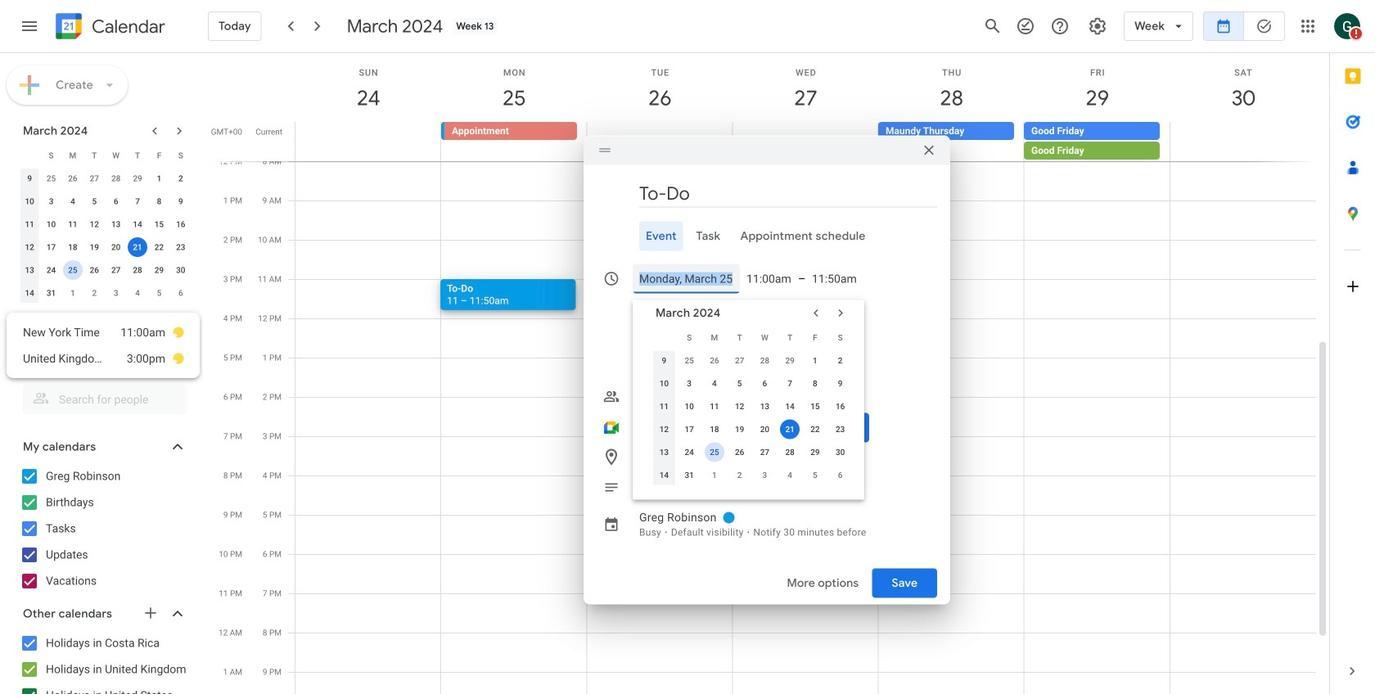Task type: describe. For each thing, give the bounding box(es) containing it.
30 element for april 6 element associated with 5 element related to 17 element corresponding to bottommost 24 element's 28 "element"
[[831, 442, 850, 462]]

15 element for 9 element for february 29 element associated with 13 element related to 17 element corresponding to the top 24 element's 5 element 19 element's 16 element
[[149, 214, 169, 234]]

20 element for 13 element associated with 5 element related to 17 element corresponding to bottommost 24 element 19 element
[[755, 420, 775, 439]]

31 element for bottommost 24 element
[[680, 465, 699, 485]]

29 element for april 5 element for april 6 element associated with 5 element related to 17 element corresponding to bottommost 24 element's 28 "element"
[[805, 442, 825, 462]]

april 6 element for 17 element corresponding to the top 24 element's 5 element's 28 "element"
[[171, 283, 191, 303]]

1 vertical spatial 24 element
[[680, 442, 699, 462]]

1 vertical spatial march 2024 grid
[[648, 326, 853, 487]]

april 4 element for 5 element related to 17 element corresponding to bottommost 24 element's 28 "element"
[[780, 465, 800, 485]]

heading inside calendar element
[[88, 17, 165, 36]]

19 element for 17 element corresponding to the top 24 element's 5 element
[[85, 237, 104, 257]]

17 element for bottommost 24 element
[[680, 420, 699, 439]]

2 element for 9 element corresponding to february 29 element associated with 13 element associated with 5 element related to 17 element corresponding to bottommost 24 element 19 element
[[831, 351, 850, 370]]

28 element for 17 element corresponding to the top 24 element's 5 element
[[128, 260, 147, 280]]

to element
[[798, 272, 806, 286]]

1 list item from the top
[[23, 319, 185, 345]]

9 element for february 29 element associated with 13 element related to 17 element corresponding to the top 24 element's 5 element 19 element
[[171, 192, 191, 211]]

3 element for february 26 element corresponding to the 11 element corresponding to '18' element related to 17 element corresponding to bottommost 24 element 4 element's february 25 element
[[680, 374, 699, 393]]

Add title text field
[[639, 181, 937, 206]]

27 element for 20 element associated with 13 element associated with 5 element related to 17 element corresponding to bottommost 24 element 19 element
[[755, 442, 775, 462]]

calendar element
[[52, 10, 165, 46]]

april 2 element for april 3 element for april 4 element corresponding to 17 element corresponding to the top 24 element's 5 element's 28 "element"
[[85, 283, 104, 303]]

13 element for 17 element corresponding to the top 24 element's 5 element 19 element
[[106, 214, 126, 234]]

26 element for april 3 element for april 4 element related to 5 element related to 17 element corresponding to bottommost 24 element's 28 "element" april 2 element
[[730, 442, 750, 462]]

21, today element for 5 element related to 17 element corresponding to bottommost 24 element's 28 "element"
[[780, 420, 800, 439]]

23 element for 9 element for february 29 element associated with 13 element related to 17 element corresponding to the top 24 element's 5 element 19 element's 16 element
[[171, 237, 191, 257]]

5 element for 17 element corresponding to bottommost 24 element
[[730, 374, 750, 393]]

april 1 element for 17 element corresponding to the top 24 element '18' element 25 element
[[63, 283, 83, 303]]

other calendars list
[[3, 630, 203, 694]]

9 element for february 29 element associated with 13 element associated with 5 element related to 17 element corresponding to bottommost 24 element 19 element
[[831, 374, 850, 393]]

8 element for 9 element for february 29 element associated with 13 element related to 17 element corresponding to the top 24 element's 5 element 19 element's 16 element's 15 element
[[149, 192, 169, 211]]

main drawer image
[[20, 16, 39, 36]]

5 element for 17 element corresponding to the top 24 element
[[85, 192, 104, 211]]

april 3 element for april 4 element corresponding to 17 element corresponding to the top 24 element's 5 element's 28 "element"
[[106, 283, 126, 303]]

28 element for 5 element related to 17 element corresponding to bottommost 24 element
[[780, 442, 800, 462]]

10 element for 17 element corresponding to the top 24 element
[[41, 214, 61, 234]]

0 vertical spatial row group
[[19, 167, 192, 305]]

23 element for 16 element associated with 9 element corresponding to february 29 element associated with 13 element associated with 5 element related to 17 element corresponding to bottommost 24 element 19 element
[[831, 420, 850, 439]]

19 element for 5 element related to 17 element corresponding to bottommost 24 element
[[730, 420, 750, 439]]

11 element for 17 element corresponding to the top 24 element '18' element
[[63, 214, 83, 234]]

End time text field
[[812, 264, 857, 293]]

13 element for 5 element related to 17 element corresponding to bottommost 24 element 19 element
[[755, 397, 775, 416]]

25 element for 17 element corresponding to the top 24 element '18' element
[[63, 260, 83, 280]]

4 element for 17 element corresponding to the top 24 element '18' element the 11 element
[[63, 192, 83, 211]]

february 28 element for 13 element associated with 5 element related to 17 element corresponding to bottommost 24 element 19 element 6 element
[[755, 351, 775, 370]]

Start date text field
[[639, 264, 734, 293]]

0 horizontal spatial tab list
[[597, 221, 937, 251]]

22 element for 15 element related to 16 element associated with 9 element corresponding to february 29 element associated with 13 element associated with 5 element related to 17 element corresponding to bottommost 24 element 19 element
[[805, 420, 825, 439]]

17 element for the top 24 element
[[41, 237, 61, 257]]

1 horizontal spatial tab list
[[1330, 53, 1375, 648]]

february 28 element for 6 element for 13 element related to 17 element corresponding to the top 24 element's 5 element 19 element
[[106, 169, 126, 188]]

6 element for 13 element associated with 5 element related to 17 element corresponding to bottommost 24 element 19 element
[[755, 374, 775, 393]]

1 element for february 29 element associated with 13 element related to 17 element corresponding to the top 24 element's 5 element 19 element
[[149, 169, 169, 188]]

22 element for 9 element for february 29 element associated with 13 element related to 17 element corresponding to the top 24 element's 5 element 19 element's 16 element's 15 element
[[149, 237, 169, 257]]

14 element for 21, today element corresponding to 5 element related to 17 element corresponding to bottommost 24 element's 28 "element"
[[780, 397, 800, 416]]

14 element for 17 element corresponding to the top 24 element's 5 element's 28 "element" 21, today element
[[128, 214, 147, 234]]

settings menu image
[[1088, 16, 1108, 36]]

april 1 element for 25 element corresponding to '18' element related to 17 element corresponding to bottommost 24 element
[[705, 465, 724, 485]]

Start time text field
[[747, 264, 792, 293]]

20 element for 13 element related to 17 element corresponding to the top 24 element's 5 element 19 element
[[106, 237, 126, 257]]

2 list item from the top
[[23, 345, 185, 372]]

18 element for 17 element corresponding to the top 24 element
[[63, 237, 83, 257]]

april 2 element for april 3 element for april 4 element related to 5 element related to 17 element corresponding to bottommost 24 element's 28 "element"
[[730, 465, 750, 485]]

Search for people text field
[[33, 385, 177, 414]]

12 element for 5 element related to 17 element corresponding to bottommost 24 element 19 element
[[730, 397, 750, 416]]

1 horizontal spatial row group
[[652, 349, 853, 487]]

0 vertical spatial 24 element
[[41, 260, 61, 280]]

april 5 element for april 6 element associated with 5 element related to 17 element corresponding to bottommost 24 element's 28 "element"
[[805, 465, 825, 485]]

4 element for the 11 element corresponding to '18' element related to 17 element corresponding to bottommost 24 element
[[705, 374, 724, 393]]

26 element for april 2 element associated with april 3 element for april 4 element corresponding to 17 element corresponding to the top 24 element's 5 element's 28 "element"
[[85, 260, 104, 280]]



Task type: vqa. For each thing, say whether or not it's contained in the screenshot.
a
no



Task type: locate. For each thing, give the bounding box(es) containing it.
16 element for 9 element for february 29 element associated with 13 element related to 17 element corresponding to the top 24 element's 5 element 19 element
[[171, 214, 191, 234]]

february 25 element
[[41, 169, 61, 188], [680, 351, 699, 370]]

1 vertical spatial 6 element
[[755, 374, 775, 393]]

list
[[7, 313, 200, 378]]

1 vertical spatial 10 element
[[680, 397, 699, 416]]

18 element for 17 element corresponding to bottommost 24 element
[[705, 420, 724, 439]]

1 vertical spatial april 1 element
[[705, 465, 724, 485]]

1 vertical spatial 25 element
[[705, 442, 724, 462]]

0 horizontal spatial 20 element
[[106, 237, 126, 257]]

0 vertical spatial 6 element
[[106, 192, 126, 211]]

12 element for 17 element corresponding to the top 24 element's 5 element 19 element
[[85, 214, 104, 234]]

1 horizontal spatial 10 element
[[680, 397, 699, 416]]

1 element
[[149, 169, 169, 188], [805, 351, 825, 370]]

0 vertical spatial 21, today element
[[128, 237, 147, 257]]

1 vertical spatial april 5 element
[[805, 465, 825, 485]]

1 horizontal spatial april 6 element
[[831, 465, 850, 485]]

column header for the right row group
[[652, 326, 677, 349]]

14 element
[[128, 214, 147, 234], [780, 397, 800, 416]]

february 29 element for 13 element related to 17 element corresponding to the top 24 element's 5 element 19 element
[[128, 169, 147, 188]]

1 horizontal spatial 23 element
[[831, 420, 850, 439]]

1 horizontal spatial 27 element
[[755, 442, 775, 462]]

add other calendars image
[[142, 605, 159, 621]]

april 2 element
[[85, 283, 104, 303], [730, 465, 750, 485]]

february 28 element
[[106, 169, 126, 188], [755, 351, 775, 370]]

0 vertical spatial april 2 element
[[85, 283, 104, 303]]

1 horizontal spatial 1 element
[[805, 351, 825, 370]]

3 element for february 25 element for 4 element related to 17 element corresponding to the top 24 element '18' element the 11 element's february 26 element
[[41, 192, 61, 211]]

15 element
[[149, 214, 169, 234], [805, 397, 825, 416]]

1 horizontal spatial 17 element
[[680, 420, 699, 439]]

13 element
[[106, 214, 126, 234], [755, 397, 775, 416]]

1 horizontal spatial february 29 element
[[780, 351, 800, 370]]

0 horizontal spatial 29 element
[[149, 260, 169, 280]]

4 element
[[63, 192, 83, 211], [705, 374, 724, 393]]

april 6 element for 5 element related to 17 element corresponding to bottommost 24 element's 28 "element"
[[831, 465, 850, 485]]

0 vertical spatial 3 element
[[41, 192, 61, 211]]

1 horizontal spatial 28 element
[[780, 442, 800, 462]]

1 vertical spatial april 2 element
[[730, 465, 750, 485]]

1 vertical spatial 16 element
[[831, 397, 850, 416]]

0 horizontal spatial 23 element
[[171, 237, 191, 257]]

1 horizontal spatial february 26 element
[[705, 351, 724, 370]]

31 element for the top 24 element
[[41, 283, 61, 303]]

30 element for 17 element corresponding to the top 24 element's 5 element's 28 "element" april 6 element
[[171, 260, 191, 280]]

0 vertical spatial 4 element
[[63, 192, 83, 211]]

1 horizontal spatial 9 element
[[831, 374, 850, 393]]

0 vertical spatial 26 element
[[85, 260, 104, 280]]

1 horizontal spatial column header
[[652, 326, 677, 349]]

27 element for 20 element related to 13 element related to 17 element corresponding to the top 24 element's 5 element 19 element
[[106, 260, 126, 280]]

heading
[[88, 17, 165, 36]]

3 element
[[41, 192, 61, 211], [680, 374, 699, 393]]

1 horizontal spatial april 1 element
[[705, 465, 724, 485]]

0 vertical spatial 1 element
[[149, 169, 169, 188]]

0 vertical spatial column header
[[19, 144, 40, 167]]

february 27 element for 5 element related to 17 element corresponding to bottommost 24 element
[[730, 351, 750, 370]]

0 horizontal spatial 31 element
[[41, 283, 61, 303]]

0 horizontal spatial 3 element
[[41, 192, 61, 211]]

1 horizontal spatial 15 element
[[805, 397, 825, 416]]

1 vertical spatial february 28 element
[[755, 351, 775, 370]]

25 element for '18' element related to 17 element corresponding to bottommost 24 element
[[705, 442, 724, 462]]

march 2024 grid
[[16, 144, 192, 305], [648, 326, 853, 487]]

6 element for 13 element related to 17 element corresponding to the top 24 element's 5 element 19 element
[[106, 192, 126, 211]]

0 horizontal spatial 13 element
[[106, 214, 126, 234]]

1 vertical spatial april 4 element
[[780, 465, 800, 485]]

11 element
[[63, 214, 83, 234], [705, 397, 724, 416]]

february 29 element
[[128, 169, 147, 188], [780, 351, 800, 370]]

0 vertical spatial march 2024 grid
[[16, 144, 192, 305]]

february 26 element for the 11 element corresponding to '18' element related to 17 element corresponding to bottommost 24 element 4 element
[[705, 351, 724, 370]]

0 vertical spatial 15 element
[[149, 214, 169, 234]]

february 25 element for february 26 element corresponding to the 11 element corresponding to '18' element related to 17 element corresponding to bottommost 24 element 4 element
[[680, 351, 699, 370]]

february 29 element for 13 element associated with 5 element related to 17 element corresponding to bottommost 24 element 19 element
[[780, 351, 800, 370]]

0 horizontal spatial april 1 element
[[63, 283, 83, 303]]

None search field
[[0, 378, 203, 414]]

1 horizontal spatial 7 element
[[780, 374, 800, 393]]

0 vertical spatial 9 element
[[171, 192, 191, 211]]

0 horizontal spatial 4 element
[[63, 192, 83, 211]]

5 element
[[85, 192, 104, 211], [730, 374, 750, 393]]

0 horizontal spatial 25 element
[[63, 260, 83, 280]]

0 horizontal spatial february 26 element
[[63, 169, 83, 188]]

24 element
[[41, 260, 61, 280], [680, 442, 699, 462]]

0 vertical spatial 23 element
[[171, 237, 191, 257]]

30 element
[[171, 260, 191, 280], [831, 442, 850, 462]]

21, today element
[[128, 237, 147, 257], [780, 420, 800, 439]]

1 horizontal spatial 3 element
[[680, 374, 699, 393]]

list item
[[23, 319, 185, 345], [23, 345, 185, 372]]

26 element
[[85, 260, 104, 280], [730, 442, 750, 462]]

1 horizontal spatial april 5 element
[[805, 465, 825, 485]]

1 vertical spatial 21, today element
[[780, 420, 800, 439]]

28 element
[[128, 260, 147, 280], [780, 442, 800, 462]]

1 element for february 29 element associated with 13 element associated with 5 element related to 17 element corresponding to bottommost 24 element 19 element
[[805, 351, 825, 370]]

1 horizontal spatial 8 element
[[805, 374, 825, 393]]

february 25 element for 4 element related to 17 element corresponding to the top 24 element '18' element the 11 element's february 26 element
[[41, 169, 61, 188]]

column header for row group to the top
[[19, 144, 40, 167]]

1 horizontal spatial 26 element
[[730, 442, 750, 462]]

19 element
[[85, 237, 104, 257], [730, 420, 750, 439]]

april 3 element for april 4 element related to 5 element related to 17 element corresponding to bottommost 24 element's 28 "element"
[[755, 465, 775, 485]]

0 horizontal spatial 6 element
[[106, 192, 126, 211]]

0 horizontal spatial february 27 element
[[85, 169, 104, 188]]

6 element
[[106, 192, 126, 211], [755, 374, 775, 393]]

2 element for 9 element for february 29 element associated with 13 element related to 17 element corresponding to the top 24 element's 5 element 19 element
[[171, 169, 191, 188]]

1 horizontal spatial february 25 element
[[680, 351, 699, 370]]

0 vertical spatial february 28 element
[[106, 169, 126, 188]]

1 horizontal spatial 12 element
[[730, 397, 750, 416]]

april 1 element
[[63, 283, 83, 303], [705, 465, 724, 485]]

0 horizontal spatial april 3 element
[[106, 283, 126, 303]]

12 element
[[85, 214, 104, 234], [730, 397, 750, 416]]

0 vertical spatial 25 element
[[63, 260, 83, 280]]

1 horizontal spatial april 4 element
[[780, 465, 800, 485]]

1 horizontal spatial 14 element
[[780, 397, 800, 416]]

0 vertical spatial april 3 element
[[106, 283, 126, 303]]

0 horizontal spatial february 25 element
[[41, 169, 61, 188]]

31 element
[[41, 283, 61, 303], [680, 465, 699, 485]]

1 horizontal spatial 19 element
[[730, 420, 750, 439]]

1 vertical spatial 31 element
[[680, 465, 699, 485]]

1 horizontal spatial february 28 element
[[755, 351, 775, 370]]

cell
[[296, 122, 441, 161], [587, 122, 733, 161], [733, 122, 878, 161], [1024, 122, 1170, 161], [1170, 122, 1316, 161], [127, 236, 148, 259], [62, 259, 84, 282], [778, 418, 803, 441], [702, 441, 727, 464]]

april 6 element
[[171, 283, 191, 303], [831, 465, 850, 485]]

1 horizontal spatial 24 element
[[680, 442, 699, 462]]

0 vertical spatial 8 element
[[149, 192, 169, 211]]

11 element for '18' element related to 17 element corresponding to bottommost 24 element
[[705, 397, 724, 416]]

0 horizontal spatial 12 element
[[85, 214, 104, 234]]

1 vertical spatial 22 element
[[805, 420, 825, 439]]

17 element
[[41, 237, 61, 257], [680, 420, 699, 439]]

april 3 element
[[106, 283, 126, 303], [755, 465, 775, 485]]

0 horizontal spatial march 2024 grid
[[16, 144, 192, 305]]

9 element
[[171, 192, 191, 211], [831, 374, 850, 393]]

20 element
[[106, 237, 126, 257], [755, 420, 775, 439]]

0 vertical spatial february 25 element
[[41, 169, 61, 188]]

1 vertical spatial 18 element
[[705, 420, 724, 439]]

row group
[[19, 167, 192, 305], [652, 349, 853, 487]]

22 element
[[149, 237, 169, 257], [805, 420, 825, 439]]

1 vertical spatial 29 element
[[805, 442, 825, 462]]

february 27 element for 17 element corresponding to the top 24 element's 5 element
[[85, 169, 104, 188]]

0 vertical spatial april 6 element
[[171, 283, 191, 303]]

1 vertical spatial february 29 element
[[780, 351, 800, 370]]

1 vertical spatial 30 element
[[831, 442, 850, 462]]

15 element for 16 element associated with 9 element corresponding to february 29 element associated with 13 element associated with 5 element related to 17 element corresponding to bottommost 24 element 19 element
[[805, 397, 825, 416]]

29 element
[[149, 260, 169, 280], [805, 442, 825, 462]]

1 horizontal spatial 18 element
[[705, 420, 724, 439]]

0 vertical spatial 13 element
[[106, 214, 126, 234]]

0 horizontal spatial february 28 element
[[106, 169, 126, 188]]

1 horizontal spatial 16 element
[[831, 397, 850, 416]]

february 26 element for 4 element related to 17 element corresponding to the top 24 element '18' element the 11 element
[[63, 169, 83, 188]]

16 element for 9 element corresponding to february 29 element associated with 13 element associated with 5 element related to 17 element corresponding to bottommost 24 element 19 element
[[831, 397, 850, 416]]

row
[[288, 122, 1329, 161], [19, 144, 192, 167], [19, 167, 192, 190], [19, 190, 192, 213], [19, 213, 192, 236], [19, 236, 192, 259], [19, 259, 192, 282], [19, 282, 192, 305], [652, 326, 853, 349], [652, 349, 853, 372], [652, 372, 853, 395], [652, 395, 853, 418], [652, 418, 853, 441], [652, 441, 853, 464], [652, 464, 853, 487]]

grid
[[210, 53, 1329, 694]]

8 element
[[149, 192, 169, 211], [805, 374, 825, 393]]

29 element for april 5 element related to 17 element corresponding to the top 24 element's 5 element's 28 "element" april 6 element
[[149, 260, 169, 280]]

0 horizontal spatial 16 element
[[171, 214, 191, 234]]

0 horizontal spatial 24 element
[[41, 260, 61, 280]]

1 vertical spatial february 26 element
[[705, 351, 724, 370]]

10 element
[[41, 214, 61, 234], [680, 397, 699, 416]]

april 5 element for 17 element corresponding to the top 24 element's 5 element's 28 "element" april 6 element
[[149, 283, 169, 303]]

0 horizontal spatial 27 element
[[106, 260, 126, 280]]

april 4 element for 17 element corresponding to the top 24 element's 5 element's 28 "element"
[[128, 283, 147, 303]]

23 element
[[171, 237, 191, 257], [831, 420, 850, 439]]

7 element
[[128, 192, 147, 211], [780, 374, 800, 393]]

february 26 element
[[63, 169, 83, 188], [705, 351, 724, 370]]

1 horizontal spatial 30 element
[[831, 442, 850, 462]]

0 horizontal spatial 18 element
[[63, 237, 83, 257]]

0 vertical spatial 30 element
[[171, 260, 191, 280]]

0 horizontal spatial february 29 element
[[128, 169, 147, 188]]

1 horizontal spatial april 2 element
[[730, 465, 750, 485]]

16 element
[[171, 214, 191, 234], [831, 397, 850, 416]]

0 vertical spatial 18 element
[[63, 237, 83, 257]]

0 horizontal spatial 1 element
[[149, 169, 169, 188]]

10 element for 17 element corresponding to bottommost 24 element
[[680, 397, 699, 416]]

1 vertical spatial 19 element
[[730, 420, 750, 439]]

27 element
[[106, 260, 126, 280], [755, 442, 775, 462]]

1 horizontal spatial 11 element
[[705, 397, 724, 416]]

8 element for 15 element related to 16 element associated with 9 element corresponding to february 29 element associated with 13 element associated with 5 element related to 17 element corresponding to bottommost 24 element 19 element
[[805, 374, 825, 393]]

7 element for february 29 element associated with 13 element related to 17 element corresponding to the top 24 element's 5 element 19 element
[[128, 192, 147, 211]]

1 vertical spatial 12 element
[[730, 397, 750, 416]]

0 horizontal spatial row group
[[19, 167, 192, 305]]

april 4 element
[[128, 283, 147, 303], [780, 465, 800, 485]]

my calendars list
[[3, 463, 203, 594]]

7 element for february 29 element associated with 13 element associated with 5 element related to 17 element corresponding to bottommost 24 element 19 element
[[780, 374, 800, 393]]

column header
[[19, 144, 40, 167], [652, 326, 677, 349]]

25 element
[[63, 260, 83, 280], [705, 442, 724, 462]]

february 27 element
[[85, 169, 104, 188], [730, 351, 750, 370]]

18 element
[[63, 237, 83, 257], [705, 420, 724, 439]]

2 element
[[171, 169, 191, 188], [831, 351, 850, 370]]

0 vertical spatial 27 element
[[106, 260, 126, 280]]

april 5 element
[[149, 283, 169, 303], [805, 465, 825, 485]]

21, today element for 17 element corresponding to the top 24 element's 5 element's 28 "element"
[[128, 237, 147, 257]]

1 vertical spatial 8 element
[[805, 374, 825, 393]]

0 horizontal spatial 5 element
[[85, 192, 104, 211]]

tab list
[[1330, 53, 1375, 648], [597, 221, 937, 251]]

1 vertical spatial 2 element
[[831, 351, 850, 370]]



